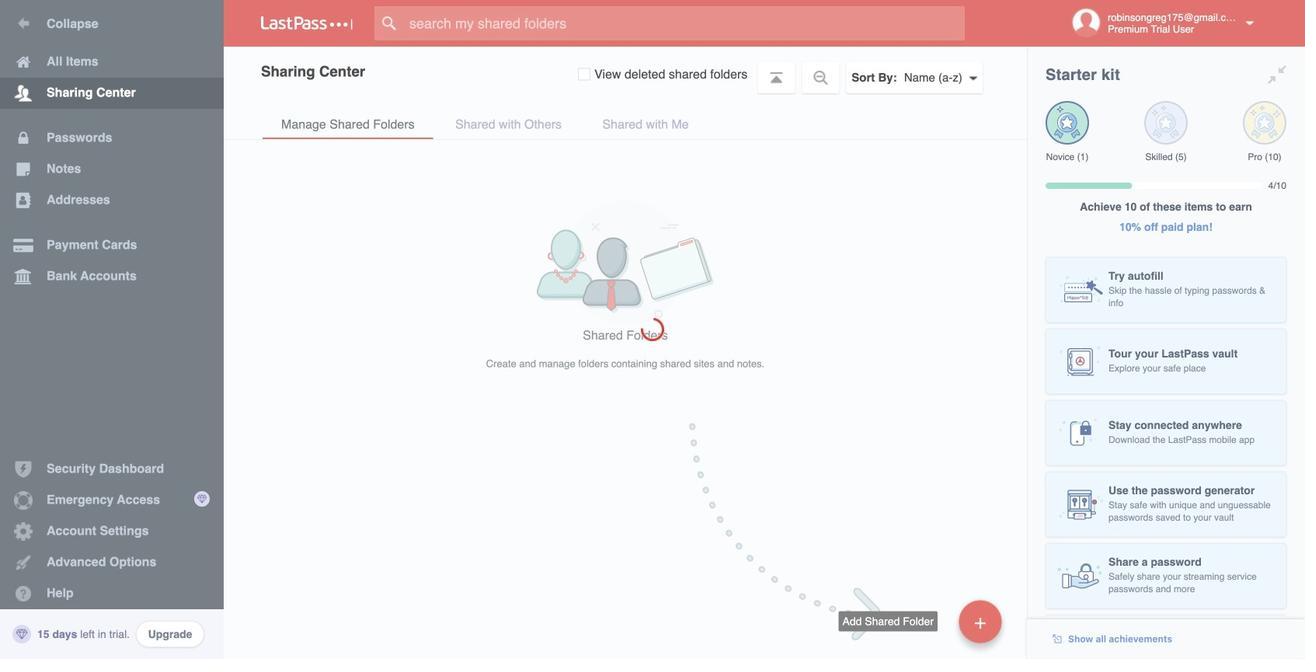 Task type: vqa. For each thing, say whether or not it's contained in the screenshot.
Search search field
yes



Task type: describe. For each thing, give the bounding box(es) containing it.
vault options navigation
[[224, 47, 1028, 93]]

lastpass image
[[261, 16, 353, 30]]

search my shared folders text field
[[375, 6, 996, 40]]



Task type: locate. For each thing, give the bounding box(es) containing it.
new item navigation
[[689, 423, 1028, 659]]

main navigation navigation
[[0, 0, 224, 659]]

Search search field
[[375, 6, 996, 40]]



